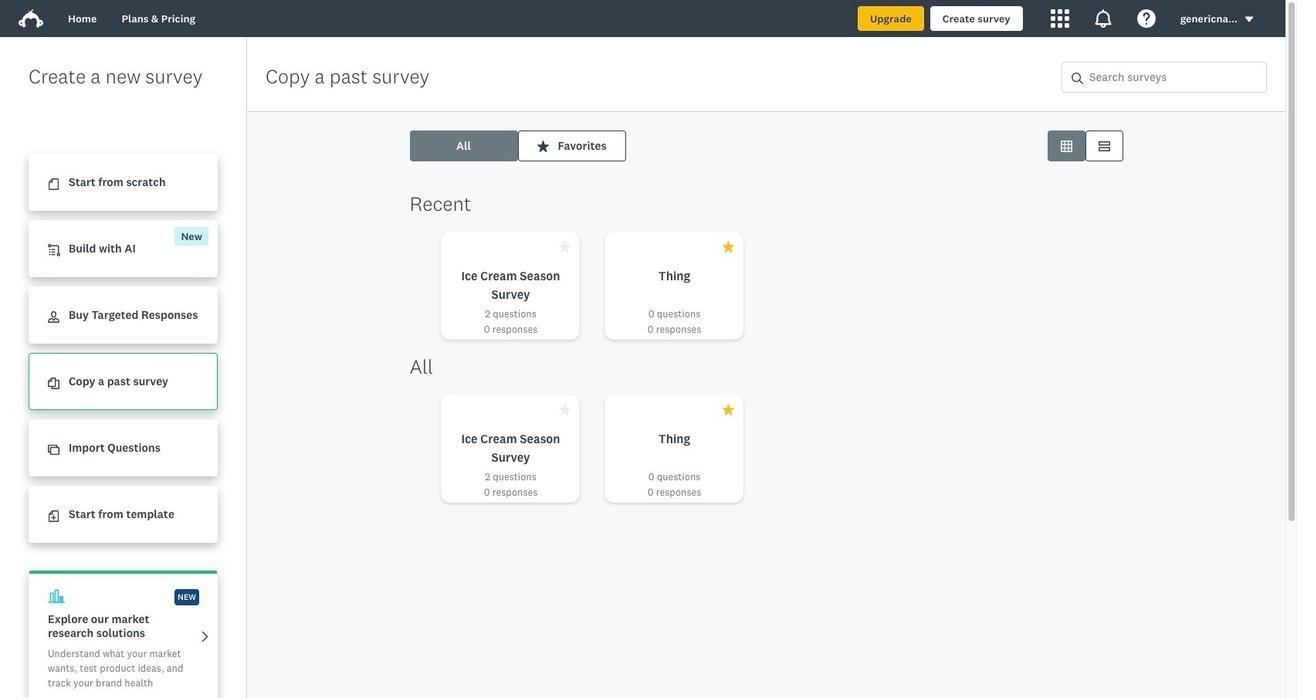 Task type: locate. For each thing, give the bounding box(es) containing it.
1 horizontal spatial starfilled image
[[722, 241, 734, 253]]

brand logo image
[[19, 6, 43, 31], [19, 9, 43, 28]]

2 horizontal spatial starfilled image
[[722, 404, 734, 415]]

starfilled image
[[537, 140, 549, 152], [559, 241, 570, 253], [722, 404, 734, 415]]

0 horizontal spatial starfilled image
[[559, 404, 570, 415]]

1 vertical spatial starfilled image
[[559, 404, 570, 415]]

notification center icon image
[[1094, 9, 1113, 28]]

user image
[[48, 311, 59, 323]]

help icon image
[[1137, 9, 1156, 28]]

search image
[[1072, 72, 1084, 84]]

Search surveys field
[[1084, 63, 1267, 92]]

0 vertical spatial starfilled image
[[537, 140, 549, 152]]

starfilled image
[[722, 241, 734, 253], [559, 404, 570, 415]]

products icon image
[[1051, 9, 1069, 28], [1051, 9, 1069, 28]]

dropdown arrow icon image
[[1244, 14, 1255, 25], [1245, 17, 1254, 22]]

1 horizontal spatial starfilled image
[[559, 241, 570, 253]]

documentclone image
[[48, 378, 59, 389]]

clone image
[[48, 444, 59, 456]]

2 vertical spatial starfilled image
[[722, 404, 734, 415]]

1 vertical spatial starfilled image
[[559, 241, 570, 253]]



Task type: vqa. For each thing, say whether or not it's contained in the screenshot.
1st Brand logo from the bottom
yes



Task type: describe. For each thing, give the bounding box(es) containing it.
grid image
[[1061, 140, 1072, 152]]

textboxmultiple image
[[1099, 140, 1110, 152]]

document image
[[48, 179, 59, 190]]

1 brand logo image from the top
[[19, 6, 43, 31]]

0 horizontal spatial starfilled image
[[537, 140, 549, 152]]

2 brand logo image from the top
[[19, 9, 43, 28]]

documentplus image
[[48, 511, 59, 522]]

chevronright image
[[199, 631, 211, 642]]

0 vertical spatial starfilled image
[[722, 241, 734, 253]]



